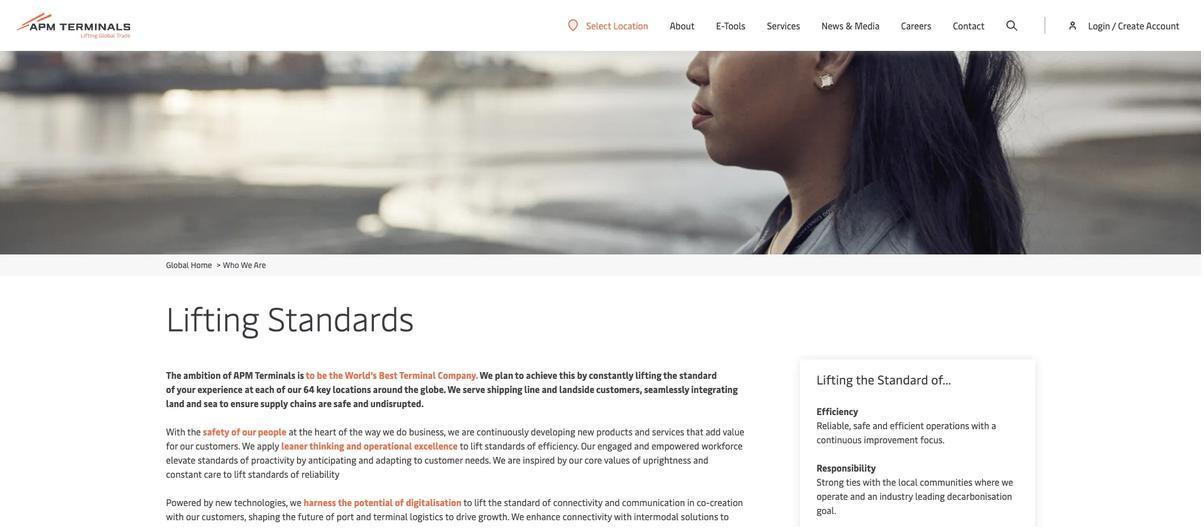 Task type: vqa. For each thing, say whether or not it's contained in the screenshot.
tags
no



Task type: locate. For each thing, give the bounding box(es) containing it.
0 horizontal spatial standards
[[198, 454, 238, 466]]

0 vertical spatial local
[[899, 476, 918, 488]]

e-
[[716, 19, 724, 32]]

standards
[[268, 295, 414, 340]]

operational
[[364, 440, 412, 452]]

leaner
[[281, 440, 308, 452]]

1 vertical spatial new
[[215, 496, 232, 509]]

communities up leading
[[920, 476, 973, 488]]

in right pride
[[357, 525, 364, 527]]

1 vertical spatial standards
[[198, 454, 238, 466]]

lift for of
[[475, 496, 486, 509]]

1 vertical spatial communities
[[499, 525, 552, 527]]

is
[[298, 369, 304, 381]]

we inside the at the heart of the way we do business, we are continuously developing new products and services that add value for our customers. we apply
[[242, 440, 255, 452]]

we plan to achieve this by constantly lifting the standard of your experience at each of our 64 key locations around the globe. we serve shipping line and landside customers, seamlessly integrating land and sea to ensure supply chains are safe and undisrupted.
[[166, 369, 738, 410]]

1 vertical spatial we
[[691, 525, 702, 527]]

0 vertical spatial lifting
[[166, 295, 259, 340]]

the
[[166, 369, 181, 381]]

our up ease the
[[186, 511, 200, 523]]

future
[[298, 511, 324, 523]]

0 vertical spatial communities
[[920, 476, 973, 488]]

our
[[288, 383, 301, 396], [569, 454, 583, 466], [186, 511, 200, 523], [367, 525, 380, 527]]

we inside responsibility strong ties with the local communities where we operate and an industry leading decarbonisation goal.
[[1002, 476, 1014, 488]]

0 vertical spatial standards
[[485, 440, 525, 452]]

contact
[[953, 19, 985, 32]]

communication
[[622, 496, 685, 509]]

we up serve
[[480, 369, 493, 381]]

1 vertical spatial lift
[[234, 468, 246, 481]]

of your
[[166, 383, 195, 396]]

workforce
[[702, 440, 743, 452]]

standard
[[878, 371, 929, 388]]

adapting
[[376, 454, 412, 466]]

0 vertical spatial standard
[[680, 369, 717, 381]]

1 vertical spatial are
[[508, 454, 521, 466]]

communities down enhance
[[499, 525, 552, 527]]

in
[[687, 496, 695, 509], [223, 525, 230, 527], [357, 525, 364, 527], [648, 525, 655, 527]]

apply
[[257, 440, 279, 452]]

we down future at left
[[299, 525, 312, 527]]

efficiency.
[[538, 440, 579, 452]]

local inside responsibility strong ties with the local communities where we operate and an industry leading decarbonisation goal.
[[899, 476, 918, 488]]

where down enhance
[[554, 525, 579, 527]]

excellence
[[414, 440, 458, 452]]

1 horizontal spatial new
[[578, 426, 594, 438]]

we right growth.
[[512, 511, 524, 523]]

we inside "we plan to achieve this by constantly lifting the standard of your experience at each of our 64 key locations around the globe. we serve shipping line and landside customers, seamlessly integrating land and sea to ensure supply chains are safe and undisrupted."
[[480, 369, 493, 381]]

communities inside responsibility strong ties with the local communities where we operate and an industry leading decarbonisation goal.
[[920, 476, 973, 488]]

0 vertical spatial lift
[[471, 440, 483, 452]]

the left role
[[657, 525, 671, 527]]

and down achieve
[[542, 383, 557, 396]]

decarbonisation
[[947, 490, 1013, 503]]

needs.
[[465, 454, 491, 466]]

where
[[975, 476, 1000, 488], [554, 525, 579, 527]]

the inside responsibility strong ties with the local communities where we operate and an industry leading decarbonisation goal.
[[883, 476, 896, 488]]

and down with intermodal
[[630, 525, 645, 527]]

with inside efficiency reliable, safe and efficient operations with a continuous improvement focus.
[[972, 419, 990, 432]]

and up improvement
[[873, 419, 888, 432]]

logistics
[[232, 525, 265, 527]]

of up inspired
[[527, 440, 536, 452]]

where up decarbonisation on the right bottom
[[975, 476, 1000, 488]]

the up port
[[338, 496, 352, 509]]

where inside responsibility strong ties with the local communities where we operate and an industry leading decarbonisation goal.
[[975, 476, 1000, 488]]

standards down the continuously
[[485, 440, 525, 452]]

and undisrupted.
[[353, 397, 424, 410]]

1 horizontal spatial we
[[1002, 476, 1014, 488]]

the right be
[[329, 369, 343, 381]]

0 horizontal spatial we
[[691, 525, 702, 527]]

values
[[604, 454, 630, 466]]

0 horizontal spatial with
[[166, 511, 184, 523]]

the up industry
[[883, 476, 896, 488]]

industry
[[880, 490, 913, 503]]

standard up enhance
[[504, 496, 540, 509]]

landside customers, seamlessly integrating
[[559, 383, 738, 396]]

careers
[[902, 19, 932, 32]]

lift up growth.
[[475, 496, 486, 509]]

co-
[[697, 496, 710, 509]]

our left 64
[[288, 383, 301, 396]]

standard inside to lift the standard of connectivity and communication in co-creation with our customers, shaping the future of port and terminal logistics to drive growth. we enhance connectivity with intermodal solutions to ease the flow in logistics chains.  we take pride in our strong connection with local communities where we operate, and in the role we pl
[[504, 496, 540, 509]]

with up ease the
[[166, 511, 184, 523]]

and left an
[[851, 490, 866, 503]]

new up customers,
[[215, 496, 232, 509]]

standard right 'lifting the'
[[680, 369, 717, 381]]

2 vertical spatial with
[[166, 511, 184, 523]]

0 vertical spatial new
[[578, 426, 594, 438]]

elevate
[[166, 454, 196, 466]]

0 vertical spatial with
[[972, 419, 990, 432]]

the up leaner thinking and operational excellence link
[[349, 426, 363, 438]]

1 vertical spatial lifting
[[817, 371, 853, 388]]

efficient
[[890, 419, 924, 432]]

are inside to lift standards of efficiency. our engaged and empowered workforce elevate standards of proactivity by anticipating and adapting to customer needs. we are inspired by our core values of uprightness and constant care to lift standards of reliability
[[508, 454, 521, 466]]

we down solutions
[[691, 525, 702, 527]]

local down growth.
[[478, 525, 497, 527]]

1 horizontal spatial standard
[[680, 369, 717, 381]]

1 vertical spatial local
[[478, 525, 497, 527]]

leading
[[916, 490, 945, 503]]

and inside "we plan to achieve this by constantly lifting the standard of your experience at each of our 64 key locations around the globe. we serve shipping line and landside customers, seamlessly integrating land and sea to ensure supply chains are safe and undisrupted."
[[542, 383, 557, 396]]

/
[[1113, 19, 1116, 32]]

standard inside "we plan to achieve this by constantly lifting the standard of your experience at each of our 64 key locations around the globe. we serve shipping line and landside customers, seamlessly integrating land and sea to ensure supply chains are safe and undisrupted."
[[680, 369, 717, 381]]

lifting for lifting the standard of...
[[817, 371, 853, 388]]

0 horizontal spatial lifting
[[166, 295, 259, 340]]

of up the thinking
[[339, 426, 347, 438]]

1 horizontal spatial lifting
[[817, 371, 853, 388]]

of apm
[[223, 369, 253, 381]]

with
[[972, 419, 990, 432], [863, 476, 881, 488], [166, 511, 184, 523]]

to right care
[[223, 468, 232, 481]]

news & media button
[[822, 0, 880, 51]]

and down leaner thinking and operational excellence link
[[359, 454, 374, 466]]

0 horizontal spatial local
[[478, 525, 497, 527]]

0 horizontal spatial are
[[462, 426, 475, 438]]

about
[[670, 19, 695, 32]]

are left inspired
[[508, 454, 521, 466]]

select location
[[587, 19, 649, 31]]

1 horizontal spatial with
[[863, 476, 881, 488]]

select
[[587, 19, 611, 31]]

digitalisation
[[406, 496, 462, 509]]

potential
[[354, 496, 393, 509]]

0 vertical spatial we
[[1002, 476, 1014, 488]]

lifting
[[166, 295, 259, 340], [817, 371, 853, 388]]

of left proactivity at the left bottom of the page
[[240, 454, 249, 466]]

standards down customers.
[[198, 454, 238, 466]]

by up customers,
[[204, 496, 213, 509]]

proactivity
[[251, 454, 294, 466]]

new up our
[[578, 426, 594, 438]]

lifting down global home > who we are at the left of page
[[166, 295, 259, 340]]

by down leaner
[[297, 454, 306, 466]]

local up industry
[[899, 476, 918, 488]]

with inside to lift the standard of connectivity and communication in co-creation with our customers, shaping the future of port and terminal logistics to drive growth. we enhance connectivity with intermodal solutions to ease the flow in logistics chains.  we take pride in our strong connection with local communities where we operate, and in the role we pl
[[166, 511, 184, 523]]

we
[[241, 260, 252, 271], [480, 369, 493, 381], [242, 440, 255, 452], [493, 454, 506, 466], [512, 511, 524, 523], [299, 525, 312, 527]]

we up decarbonisation on the right bottom
[[1002, 476, 1014, 488]]

to up connection with
[[445, 511, 454, 523]]

in down customers,
[[223, 525, 230, 527]]

standards
[[485, 440, 525, 452], [198, 454, 238, 466], [248, 468, 288, 481]]

of
[[277, 383, 286, 396], [339, 426, 347, 438], [527, 440, 536, 452], [240, 454, 249, 466], [632, 454, 641, 466], [291, 468, 299, 481], [395, 496, 404, 509], [543, 496, 551, 509], [326, 511, 335, 523]]

way we
[[365, 426, 394, 438]]

terminal logistics
[[373, 511, 443, 523]]

and up anticipating
[[346, 440, 362, 452]]

lift
[[471, 440, 483, 452], [234, 468, 246, 481], [475, 496, 486, 509]]

and right engaged
[[634, 440, 650, 452]]

and
[[542, 383, 557, 396], [873, 419, 888, 432], [635, 426, 650, 438], [346, 440, 362, 452], [634, 440, 650, 452], [359, 454, 374, 466], [694, 454, 709, 466], [851, 490, 866, 503], [605, 496, 620, 509], [356, 511, 371, 523], [630, 525, 645, 527]]

are
[[254, 260, 266, 271]]

lift right care
[[234, 468, 246, 481]]

to inside "we plan to achieve this by constantly lifting the standard of your experience at each of our 64 key locations around the globe. we serve shipping line and landside customers, seamlessly integrating land and sea to ensure supply chains are safe and undisrupted."
[[219, 397, 229, 410]]

core
[[585, 454, 602, 466]]

to up drive
[[464, 496, 472, 509]]

2 vertical spatial lift
[[475, 496, 486, 509]]

0 horizontal spatial standard
[[504, 496, 540, 509]]

creation
[[710, 496, 743, 509]]

0 vertical spatial where
[[975, 476, 1000, 488]]

1 vertical spatial where
[[554, 525, 579, 527]]

world's
[[345, 369, 377, 381]]

to up needs.
[[460, 440, 469, 452]]

pride
[[334, 525, 355, 527]]

2 vertical spatial standards
[[248, 468, 288, 481]]

to down excellence
[[414, 454, 423, 466]]

the left standard
[[856, 371, 875, 388]]

to right sea
[[219, 397, 229, 410]]

are
[[462, 426, 475, 438], [508, 454, 521, 466]]

lifting up efficiency
[[817, 371, 853, 388]]

shaping
[[249, 511, 280, 523]]

1 vertical spatial standard
[[504, 496, 540, 509]]

account
[[1147, 19, 1180, 32]]

1 horizontal spatial communities
[[920, 476, 973, 488]]

0 horizontal spatial where
[[554, 525, 579, 527]]

1 horizontal spatial by
[[297, 454, 306, 466]]

and left services at the right bottom of the page
[[635, 426, 650, 438]]

ensure supply
[[231, 397, 288, 410]]

lift inside to lift the standard of connectivity and communication in co-creation with our customers, shaping the future of port and terminal logistics to drive growth. we enhance connectivity with intermodal solutions to ease the flow in logistics chains.  we take pride in our strong connection with local communities where we operate, and in the role we pl
[[475, 496, 486, 509]]

operate
[[817, 490, 848, 503]]

2 horizontal spatial with
[[972, 419, 990, 432]]

lift for adapting
[[471, 440, 483, 452]]

and up we operate,
[[605, 496, 620, 509]]

shipping line
[[487, 383, 540, 396]]

continuously
[[477, 426, 529, 438]]

our left core
[[569, 454, 583, 466]]

0 horizontal spatial communities
[[499, 525, 552, 527]]

for our
[[166, 440, 193, 452]]

customer
[[425, 454, 463, 466]]

to
[[306, 369, 315, 381], [219, 397, 229, 410], [460, 440, 469, 452], [414, 454, 423, 466], [223, 468, 232, 481], [464, 496, 472, 509], [445, 511, 454, 523], [721, 511, 729, 523]]

we right needs.
[[493, 454, 506, 466]]

are up needs.
[[462, 426, 475, 438]]

are inside the at the heart of the way we do business, we are continuously developing new products and services that add value for our customers. we apply
[[462, 426, 475, 438]]

to lift the standard of connectivity and communication in co-creation with our customers, shaping the future of port and terminal logistics to drive growth. we enhance connectivity with intermodal solutions to ease the flow in logistics chains.  we take pride in our strong connection with local communities where we operate, and in the role we pl
[[166, 496, 743, 527]]

1 horizontal spatial where
[[975, 476, 1000, 488]]

standards down proactivity at the left bottom of the page
[[248, 468, 288, 481]]

with up an
[[863, 476, 881, 488]]

the left future at left
[[282, 511, 296, 523]]

who
[[223, 260, 239, 271]]

best
[[379, 369, 398, 381]]

create
[[1119, 19, 1145, 32]]

we down safety of our people link in the bottom of the page
[[242, 440, 255, 452]]

by constantly
[[577, 369, 634, 381]]

the
[[329, 369, 343, 381], [856, 371, 875, 388], [187, 426, 201, 438], [349, 426, 363, 438], [883, 476, 896, 488], [338, 496, 352, 509], [488, 496, 502, 509], [282, 511, 296, 523], [657, 525, 671, 527]]

1 vertical spatial with
[[863, 476, 881, 488]]

0 horizontal spatial new
[[215, 496, 232, 509]]

to right is
[[306, 369, 315, 381]]

1 horizontal spatial local
[[899, 476, 918, 488]]

news
[[822, 19, 844, 32]]

lift up needs.
[[471, 440, 483, 452]]

e-tools button
[[716, 0, 746, 51]]

the ambition of apm terminals is to be the world's best terminal company.
[[166, 369, 478, 381]]

0 vertical spatial are
[[462, 426, 475, 438]]

with left a
[[972, 419, 990, 432]]

by down efficiency.
[[557, 454, 567, 466]]

we inside to lift the standard of connectivity and communication in co-creation with our customers, shaping the future of port and terminal logistics to drive growth. we enhance connectivity with intermodal solutions to ease the flow in logistics chains.  we take pride in our strong connection with local communities where we operate, and in the role we pl
[[691, 525, 702, 527]]

in left co-
[[687, 496, 695, 509]]

of down terminals
[[277, 383, 286, 396]]

0 horizontal spatial by
[[204, 496, 213, 509]]

1 horizontal spatial are
[[508, 454, 521, 466]]



Task type: describe. For each thing, give the bounding box(es) containing it.
terminal
[[399, 369, 436, 381]]

with inside responsibility strong ties with the local communities where we operate and an industry leading decarbonisation goal.
[[863, 476, 881, 488]]

inspired
[[523, 454, 555, 466]]

solutions
[[681, 511, 719, 523]]

people
[[258, 426, 287, 438]]

about button
[[670, 0, 695, 51]]

1 vertical spatial connectivity
[[563, 511, 612, 523]]

efficiency reliable, safe and efficient operations with a continuous improvement focus.
[[817, 405, 997, 446]]

we operate,
[[581, 525, 628, 527]]

around the
[[373, 383, 419, 396]]

anticipating
[[308, 454, 356, 466]]

that
[[687, 426, 704, 438]]

land and
[[166, 397, 202, 410]]

services
[[652, 426, 685, 438]]

efficiency
[[817, 405, 859, 418]]

of up 'take'
[[326, 511, 335, 523]]

focus.
[[921, 434, 945, 446]]

2 horizontal spatial standards
[[485, 440, 525, 452]]

news & media
[[822, 19, 880, 32]]

services button
[[767, 0, 800, 51]]

we inside to lift standards of efficiency. our engaged and empowered workforce elevate standards of proactivity by anticipating and adapting to customer needs. we are inspired by our core values of uprightness and constant care to lift standards of reliability
[[493, 454, 506, 466]]

be
[[317, 369, 327, 381]]

safe
[[854, 419, 871, 432]]

ease the
[[166, 525, 200, 527]]

operations
[[926, 419, 970, 432]]

communities inside to lift the standard of connectivity and communication in co-creation with our customers, shaping the future of port and terminal logistics to drive growth. we enhance connectivity with intermodal solutions to ease the flow in logistics chains.  we take pride in our strong connection with local communities where we operate, and in the role we pl
[[499, 525, 552, 527]]

at the heart of the way we do business, we are continuously developing new products and services that add value for our customers. we apply
[[166, 426, 745, 452]]

take
[[314, 525, 332, 527]]

leaner thinking and operational excellence link
[[279, 440, 458, 452]]

of...
[[932, 371, 952, 388]]

of left reliability
[[291, 468, 299, 481]]

chains
[[290, 397, 316, 410]]

and inside the at the heart of the way we do business, we are continuously developing new products and services that add value for our customers. we apply
[[635, 426, 650, 438]]

new inside the at the heart of the way we do business, we are continuously developing new products and services that add value for our customers. we apply
[[578, 426, 594, 438]]

contact button
[[953, 0, 985, 51]]

at
[[289, 426, 297, 438]]

our inside "we plan to achieve this by constantly lifting the standard of your experience at each of our 64 key locations around the globe. we serve shipping line and landside customers, seamlessly integrating land and sea to ensure supply chains are safe and undisrupted."
[[288, 383, 301, 396]]

goal.
[[817, 504, 837, 517]]

of inside the at the heart of the way we do business, we are continuously developing new products and services that add value for our customers. we apply
[[339, 426, 347, 438]]

and inside responsibility strong ties with the local communities where we operate and an industry leading decarbonisation goal.
[[851, 490, 866, 503]]

enhance
[[527, 511, 561, 523]]

drive
[[456, 511, 476, 523]]

company.
[[438, 369, 478, 381]]

lifting for lifting standards
[[166, 295, 259, 340]]

constant
[[166, 468, 202, 481]]

safety
[[203, 426, 229, 438]]

port
[[337, 511, 354, 523]]

and inside efficiency reliable, safe and efficient operations with a continuous improvement focus.
[[873, 419, 888, 432]]

lifting the
[[636, 369, 678, 381]]

0 vertical spatial connectivity
[[553, 496, 603, 509]]

role
[[673, 525, 689, 527]]

the up growth.
[[488, 496, 502, 509]]

2 horizontal spatial by
[[557, 454, 567, 466]]

where inside to lift the standard of connectivity and communication in co-creation with our customers, shaping the future of port and terminal logistics to drive growth. we enhance connectivity with intermodal solutions to ease the flow in logistics chains.  we take pride in our strong connection with local communities where we operate, and in the role we pl
[[554, 525, 579, 527]]

to down creation
[[721, 511, 729, 523]]

tools
[[724, 19, 746, 32]]

of up enhance
[[543, 496, 551, 509]]

we left are
[[241, 260, 252, 271]]

1 horizontal spatial standards
[[248, 468, 288, 481]]

our inside to lift standards of efficiency. our engaged and empowered workforce elevate standards of proactivity by anticipating and adapting to customer needs. we are inspired by our core values of uprightness and constant care to lift standards of reliability
[[569, 454, 583, 466]]

of up "terminal logistics"
[[395, 496, 404, 509]]

this
[[559, 369, 575, 381]]

at each
[[245, 383, 274, 396]]

of right values
[[632, 454, 641, 466]]

improvement
[[864, 434, 919, 446]]

and down workforce
[[694, 454, 709, 466]]

lifting standards
[[166, 295, 414, 340]]

select location button
[[568, 19, 649, 31]]

uprightness
[[643, 454, 691, 466]]

location
[[614, 19, 649, 31]]

engaged
[[598, 440, 632, 452]]

the inside the at the heart of the way we do business, we are continuously developing new products and services that add value for our customers. we apply
[[349, 426, 363, 438]]

of our
[[231, 426, 256, 438]]

key locations
[[317, 383, 371, 396]]

services
[[767, 19, 800, 32]]

globe. we
[[421, 383, 461, 396]]

in down with intermodal
[[648, 525, 655, 527]]

of inside "we plan to achieve this by constantly lifting the standard of your experience at each of our 64 key locations around the globe. we serve shipping line and landside customers, seamlessly integrating land and sea to ensure supply chains are safe and undisrupted."
[[277, 383, 286, 396]]

login / create account link
[[1068, 0, 1180, 51]]

flow
[[202, 525, 220, 527]]

harness the potential of digitalisation link
[[304, 496, 462, 509]]

and down potential at bottom
[[356, 511, 371, 523]]

local inside to lift the standard of connectivity and communication in co-creation with our customers, shaping the future of port and terminal logistics to drive growth. we enhance connectivity with intermodal solutions to ease the flow in logistics chains.  we take pride in our strong connection with local communities where we operate, and in the role we pl
[[478, 525, 497, 527]]

the right the with
[[187, 426, 201, 438]]

lifting the standard of...
[[817, 371, 952, 388]]

business, we
[[409, 426, 460, 438]]

harness
[[304, 496, 336, 509]]

who we are image
[[0, 51, 1202, 255]]

careers button
[[902, 0, 932, 51]]

customers,
[[202, 511, 246, 523]]

customers.
[[196, 440, 240, 452]]

login
[[1089, 19, 1111, 32]]

with
[[166, 426, 185, 438]]

to lift standards of efficiency. our engaged and empowered workforce elevate standards of proactivity by anticipating and adapting to customer needs. we are inspired by our core values of uprightness and constant care to lift standards of reliability
[[166, 440, 743, 481]]

value
[[723, 426, 745, 438]]

ties
[[846, 476, 861, 488]]

our left strong at the bottom left of the page
[[367, 525, 380, 527]]

connection with
[[411, 525, 476, 527]]

growth.
[[479, 511, 509, 523]]

sea
[[204, 397, 218, 410]]

>
[[217, 260, 221, 271]]

media
[[855, 19, 880, 32]]

global
[[166, 260, 189, 271]]

login / create account
[[1089, 19, 1180, 32]]

experience
[[197, 383, 243, 396]]



